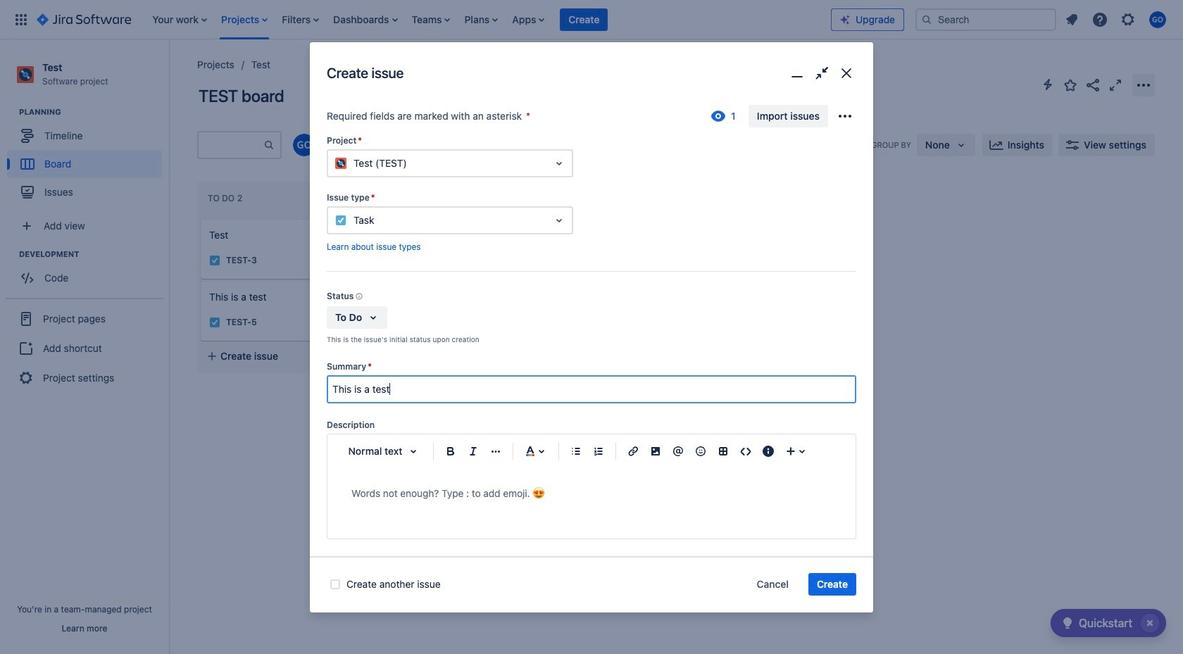 Task type: describe. For each thing, give the bounding box(es) containing it.
sidebar element
[[0, 39, 169, 655]]

0 vertical spatial group
[[7, 107, 168, 211]]

1 horizontal spatial list
[[1060, 7, 1175, 32]]

0 horizontal spatial list
[[145, 0, 832, 39]]

info panel image
[[760, 443, 777, 460]]

7 list item from the left
[[508, 0, 549, 39]]

task image
[[209, 255, 221, 266]]

Search field
[[916, 8, 1057, 31]]

discard changes and close image
[[837, 63, 857, 84]]

heading for the topmost 'group'
[[19, 107, 168, 118]]

2 list item from the left
[[217, 0, 272, 39]]

1 open image from the top
[[551, 155, 568, 172]]

bold ⌘b image
[[443, 443, 459, 460]]

add image, video, or file image
[[648, 443, 665, 460]]

check image
[[1060, 615, 1077, 632]]

link image
[[625, 443, 642, 460]]

8 list item from the left
[[561, 0, 608, 39]]

to do element
[[208, 193, 246, 204]]

bullet list ⌘⇧8 image
[[568, 443, 585, 460]]

6 list item from the left
[[460, 0, 503, 39]]

star test board image
[[1063, 76, 1080, 93]]

more formatting image
[[488, 443, 505, 460]]

2 vertical spatial group
[[6, 298, 163, 398]]

1 vertical spatial group
[[7, 249, 168, 297]]



Task type: locate. For each thing, give the bounding box(es) containing it.
info image
[[354, 291, 365, 303]]

table image
[[715, 443, 732, 460]]

add people image
[[347, 137, 364, 154]]

None search field
[[916, 8, 1057, 31]]

2 open image from the top
[[551, 212, 568, 229]]

1 vertical spatial heading
[[19, 249, 168, 260]]

primary element
[[8, 0, 832, 39]]

search image
[[922, 14, 933, 25]]

list
[[145, 0, 832, 39], [1060, 7, 1175, 32]]

enter full screen image
[[1108, 76, 1125, 93]]

1 vertical spatial open image
[[551, 212, 568, 229]]

italic ⌘i image
[[465, 443, 482, 460]]

0 vertical spatial open image
[[551, 155, 568, 172]]

heading for the middle 'group'
[[19, 249, 168, 260]]

exit full screen image
[[812, 63, 832, 84]]

1 heading from the top
[[19, 107, 168, 118]]

0 vertical spatial heading
[[19, 107, 168, 118]]

None text field
[[328, 377, 856, 402]]

dialog
[[310, 42, 874, 655]]

emoji image
[[693, 443, 710, 460]]

jira software image
[[37, 11, 131, 28], [37, 11, 131, 28]]

5 list item from the left
[[408, 0, 455, 39]]

heading
[[19, 107, 168, 118], [19, 249, 168, 260]]

mention image
[[670, 443, 687, 460]]

minimize image
[[788, 63, 808, 84]]

2 heading from the top
[[19, 249, 168, 260]]

group
[[7, 107, 168, 211], [7, 249, 168, 297], [6, 298, 163, 398]]

code snippet image
[[738, 443, 755, 460]]

banner
[[0, 0, 1184, 39]]

open image
[[551, 155, 568, 172], [551, 212, 568, 229]]

numbered list ⌘⇧7 image
[[591, 443, 607, 460]]

4 list item from the left
[[329, 0, 402, 39]]

Description - Main content area, start typing to enter text. text field
[[352, 485, 832, 502]]

1 list item from the left
[[148, 0, 211, 39]]

list item
[[148, 0, 211, 39], [217, 0, 272, 39], [278, 0, 324, 39], [329, 0, 402, 39], [408, 0, 455, 39], [460, 0, 503, 39], [508, 0, 549, 39], [561, 0, 608, 39]]

3 list item from the left
[[278, 0, 324, 39]]

task image
[[209, 317, 221, 328]]

Search this board text field
[[199, 132, 264, 158]]

dismiss quickstart image
[[1140, 612, 1162, 635]]



Task type: vqa. For each thing, say whether or not it's contained in the screenshot.
Word
no



